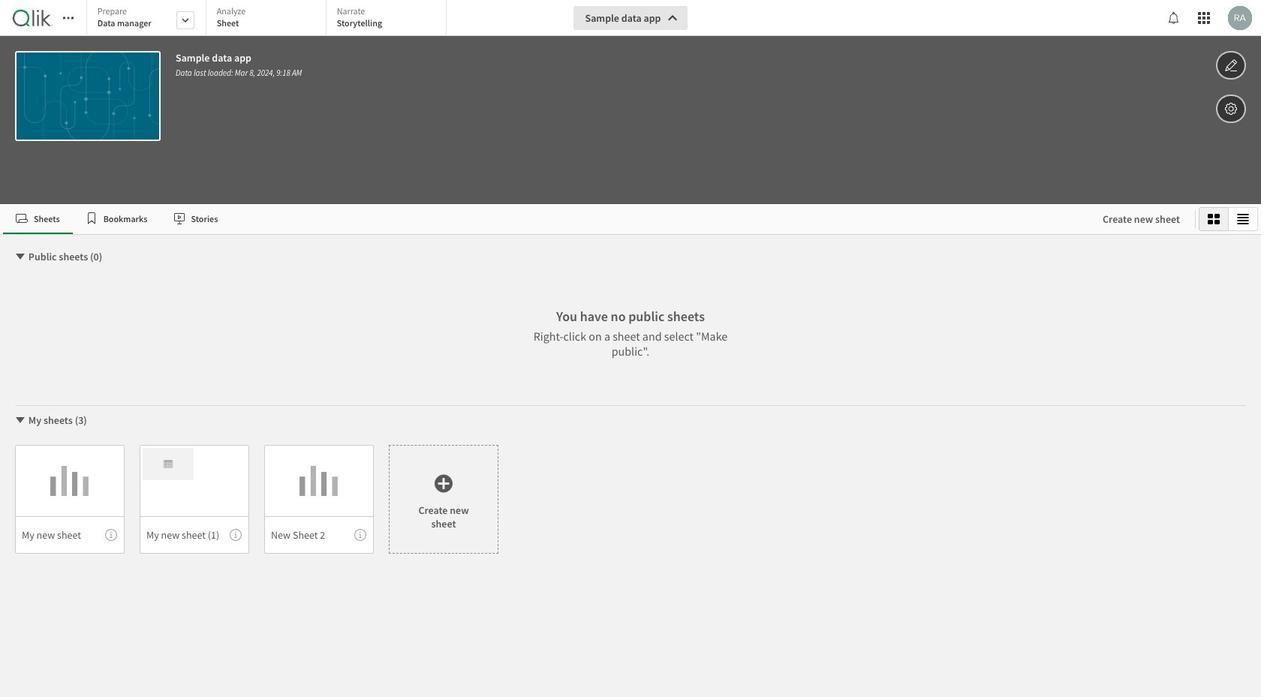 Task type: vqa. For each thing, say whether or not it's contained in the screenshot.
More actions image
no



Task type: locate. For each thing, give the bounding box(es) containing it.
app options image
[[1225, 100, 1239, 118]]

group
[[1200, 207, 1259, 231]]

tooltip inside new sheet 2 sheet is selected. press the spacebar or enter key to open new sheet 2 sheet. use the right and left arrow keys to navigate. "element"
[[355, 530, 367, 542]]

tab list
[[86, 0, 452, 38], [3, 204, 1088, 234]]

my new sheet sheet is selected. press the spacebar or enter key to open my new sheet sheet. use the right and left arrow keys to navigate. element
[[15, 445, 125, 554]]

1 menu item from the left
[[15, 517, 125, 554]]

1 tooltip from the left
[[105, 530, 117, 542]]

tooltip for menu item for new sheet 2 sheet is selected. press the spacebar or enter key to open new sheet 2 sheet. use the right and left arrow keys to navigate. "element" at the left bottom
[[355, 530, 367, 542]]

2 horizontal spatial tooltip
[[355, 530, 367, 542]]

2 menu item from the left
[[140, 517, 249, 554]]

3 tooltip from the left
[[355, 530, 367, 542]]

2 tooltip from the left
[[230, 530, 242, 542]]

0 horizontal spatial menu item
[[15, 517, 125, 554]]

application
[[0, 0, 1262, 698]]

menu item for new sheet 2 sheet is selected. press the spacebar or enter key to open new sheet 2 sheet. use the right and left arrow keys to navigate. "element" at the left bottom
[[264, 517, 374, 554]]

2 horizontal spatial menu item
[[264, 517, 374, 554]]

tooltip inside my new sheet (1) sheet is selected. press the spacebar or enter key to open my new sheet (1) sheet. use the right and left arrow keys to navigate. element
[[230, 530, 242, 542]]

menu item for my new sheet (1) sheet is selected. press the spacebar or enter key to open my new sheet (1) sheet. use the right and left arrow keys to navigate. element at the left bottom of page
[[140, 517, 249, 554]]

1 vertical spatial tab list
[[3, 204, 1088, 234]]

3 menu item from the left
[[264, 517, 374, 554]]

1 horizontal spatial menu item
[[140, 517, 249, 554]]

new sheet 2 sheet is selected. press the spacebar or enter key to open new sheet 2 sheet. use the right and left arrow keys to navigate. element
[[264, 445, 374, 554]]

tooltip
[[105, 530, 117, 542], [230, 530, 242, 542], [355, 530, 367, 542]]

tooltip inside my new sheet sheet is selected. press the spacebar or enter key to open my new sheet sheet. use the right and left arrow keys to navigate. element
[[105, 530, 117, 542]]

0 horizontal spatial tooltip
[[105, 530, 117, 542]]

menu item
[[15, 517, 125, 554], [140, 517, 249, 554], [264, 517, 374, 554]]

grid view image
[[1209, 213, 1221, 225]]

edit image
[[1225, 56, 1239, 74]]

1 horizontal spatial tooltip
[[230, 530, 242, 542]]

toolbar
[[0, 0, 1262, 204]]



Task type: describe. For each thing, give the bounding box(es) containing it.
tooltip for menu item corresponding to my new sheet (1) sheet is selected. press the spacebar or enter key to open my new sheet (1) sheet. use the right and left arrow keys to navigate. element at the left bottom of page
[[230, 530, 242, 542]]

collapse image
[[14, 415, 26, 427]]

0 vertical spatial tab list
[[86, 0, 452, 38]]

ruby anderson image
[[1229, 6, 1253, 30]]

my new sheet (1) sheet is selected. press the spacebar or enter key to open my new sheet (1) sheet. use the right and left arrow keys to navigate. element
[[140, 445, 249, 554]]

tooltip for menu item for my new sheet sheet is selected. press the spacebar or enter key to open my new sheet sheet. use the right and left arrow keys to navigate. element
[[105, 530, 117, 542]]

menu item for my new sheet sheet is selected. press the spacebar or enter key to open my new sheet sheet. use the right and left arrow keys to navigate. element
[[15, 517, 125, 554]]

list view image
[[1238, 213, 1250, 225]]

collapse image
[[14, 251, 26, 263]]



